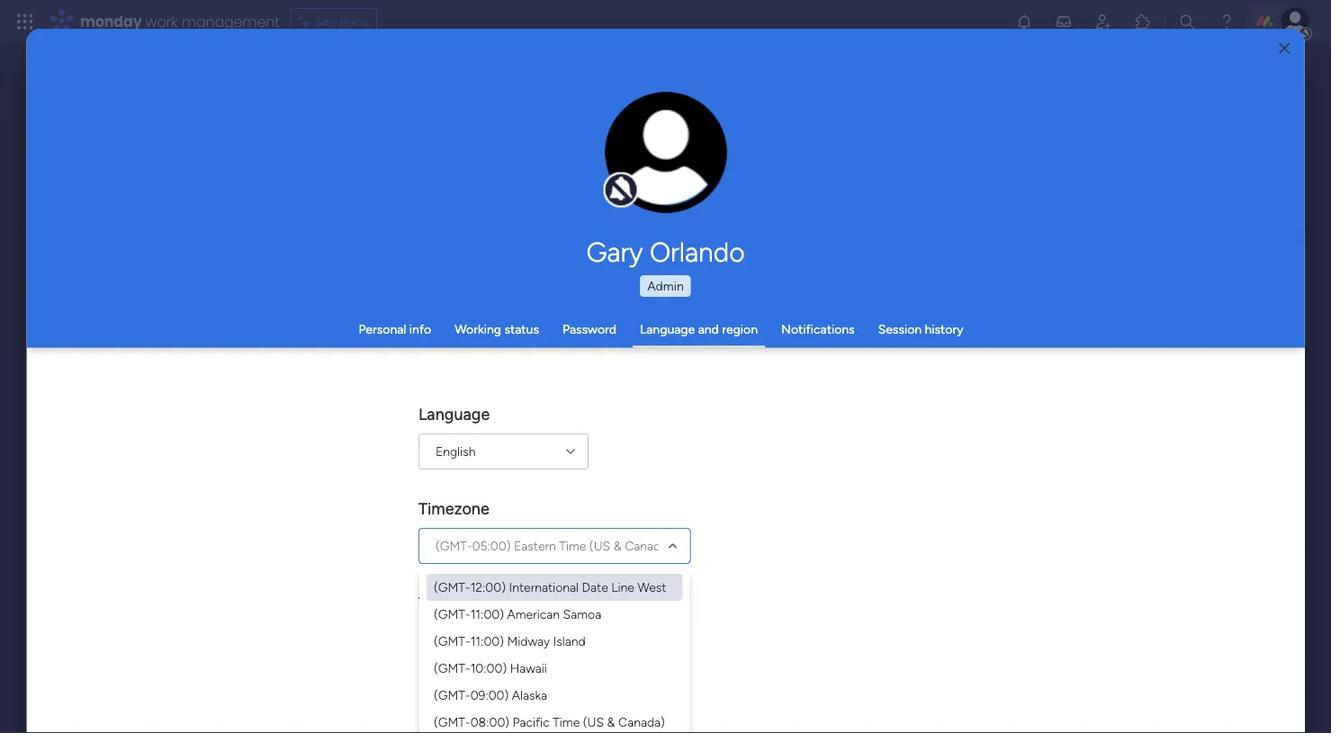 Task type: locate. For each thing, give the bounding box(es) containing it.
canada)
[[625, 538, 671, 554], [618, 715, 665, 730]]

notifications link
[[781, 322, 855, 337]]

close image
[[1280, 42, 1290, 55]]

(gmt- for (gmt-12:00) international date line west
[[433, 580, 470, 595]]

(gmt-09:00) alaska
[[433, 688, 547, 703]]

(us up (gmt-12:00) international date line west
[[589, 538, 610, 554]]

2 vertical spatial time
[[553, 715, 580, 730]]

canada) for (gmt-05:00) eastern time (us & canada)
[[625, 538, 671, 554]]

american
[[507, 607, 560, 622]]

0 vertical spatial canada)
[[625, 538, 671, 554]]

(us
[[589, 538, 610, 554], [583, 715, 604, 730]]

0 vertical spatial time
[[559, 538, 586, 554]]

1 horizontal spatial language
[[640, 322, 695, 337]]

time for 08:00)
[[553, 715, 580, 730]]

change profile picture
[[628, 162, 704, 192]]

inbox image
[[1055, 13, 1073, 31]]

0 vertical spatial date
[[582, 580, 608, 595]]

language up english at left bottom
[[418, 404, 490, 424]]

time right eastern
[[559, 538, 586, 554]]

search everything image
[[1178, 13, 1196, 31]]

language
[[640, 322, 695, 337], [418, 404, 490, 424]]

island
[[553, 634, 585, 649]]

12:44 down (gmt-11:00) american samoa
[[502, 624, 535, 641]]

time right pacific
[[553, 715, 580, 730]]

1 vertical spatial canada)
[[618, 715, 665, 730]]

info
[[409, 322, 431, 337]]

0 vertical spatial 12:44
[[502, 624, 535, 641]]

personal
[[359, 322, 406, 337]]

gary orlando image
[[1281, 7, 1310, 36]]

0 vertical spatial format
[[458, 593, 507, 613]]

1 vertical spatial language
[[418, 404, 490, 424]]

1 horizontal spatial date
[[582, 580, 608, 595]]

date format
[[418, 707, 506, 726]]

& up line
[[613, 538, 621, 554]]

1 vertical spatial 11:00)
[[470, 634, 504, 649]]

1 vertical spatial &
[[607, 715, 615, 730]]

(gmt-12:00) international date line west
[[433, 580, 666, 595]]

1 vertical spatial date
[[418, 707, 453, 726]]

time
[[559, 538, 586, 554], [418, 593, 454, 613], [553, 715, 580, 730]]

0 vertical spatial 11:00)
[[470, 607, 504, 622]]

(gmt-08:00) pacific time (us & canada)
[[433, 715, 665, 730]]

invite members image
[[1095, 13, 1113, 31]]

11:00) up 24 hours 12:44
[[470, 634, 504, 649]]

hours right the 12
[[462, 624, 498, 641]]

time format
[[418, 593, 507, 613]]

(gmt-
[[435, 538, 472, 554], [433, 580, 470, 595], [433, 607, 470, 622], [433, 634, 470, 649], [433, 661, 470, 676], [433, 688, 470, 703], [433, 715, 470, 730]]

canada) for (gmt-08:00) pacific time (us & canada)
[[618, 715, 665, 730]]

language left and on the right
[[640, 322, 695, 337]]

(gmt- for (gmt-08:00) pacific time (us & canada)
[[433, 715, 470, 730]]

1 vertical spatial 12:44
[[504, 652, 538, 668]]

date
[[582, 580, 608, 595], [418, 707, 453, 726]]

12:44
[[502, 624, 535, 641], [504, 652, 538, 668]]

history
[[925, 322, 964, 337]]

& right pacific
[[607, 715, 615, 730]]

date left 08:00)
[[418, 707, 453, 726]]

gary orlando button
[[418, 236, 913, 268]]

1 vertical spatial format
[[457, 707, 506, 726]]

notifications image
[[1015, 13, 1033, 31]]

gary orlando dialog
[[27, 29, 1305, 734]]

0 vertical spatial language
[[640, 322, 695, 337]]

gary
[[586, 236, 643, 268]]

0 vertical spatial &
[[613, 538, 621, 554]]

(gmt- for (gmt-11:00) american samoa
[[433, 607, 470, 622]]

24
[[445, 652, 461, 668]]

format up 12 hours 12:44 pm
[[458, 593, 507, 613]]

(gmt- for (gmt-09:00) alaska
[[433, 688, 470, 703]]

1 vertical spatial hours
[[464, 652, 501, 668]]

language for language
[[418, 404, 490, 424]]

0 vertical spatial hours
[[462, 624, 498, 641]]

format for date format
[[457, 707, 506, 726]]

1 vertical spatial time
[[418, 593, 454, 613]]

0 horizontal spatial language
[[418, 404, 490, 424]]

language and region
[[640, 322, 758, 337]]

notifications
[[781, 322, 855, 337]]

pacific
[[512, 715, 549, 730]]

time up the 12
[[418, 593, 454, 613]]

line
[[611, 580, 634, 595]]

profile
[[671, 162, 704, 176]]

language and region link
[[640, 322, 758, 337]]

hours right 24
[[464, 652, 501, 668]]

12:44 down midway at the left bottom of the page
[[504, 652, 538, 668]]

1 11:00) from the top
[[470, 607, 504, 622]]

format
[[458, 593, 507, 613], [457, 707, 506, 726]]

date left line
[[582, 580, 608, 595]]

session history link
[[878, 322, 964, 337]]

(us right pacific
[[583, 715, 604, 730]]

(gmt-10:00) hawaii
[[433, 661, 547, 676]]

1 vertical spatial (us
[[583, 715, 604, 730]]

hours
[[462, 624, 498, 641], [464, 652, 501, 668]]

password link
[[563, 322, 617, 337]]

plans
[[339, 14, 369, 29]]

region
[[722, 322, 758, 337]]

&
[[613, 538, 621, 554], [607, 715, 615, 730]]

(gmt-11:00) american samoa
[[433, 607, 601, 622]]

eastern
[[514, 538, 556, 554]]

2 11:00) from the top
[[470, 634, 504, 649]]

midway
[[507, 634, 550, 649]]

see plans
[[315, 14, 369, 29]]

hours for 24 hours
[[464, 652, 501, 668]]

west
[[637, 580, 666, 595]]

format down 09:00)
[[457, 707, 506, 726]]

09:00)
[[470, 688, 509, 703]]

11:00) up 12 hours 12:44 pm
[[470, 607, 504, 622]]

gary orlando
[[586, 236, 745, 268]]

0 vertical spatial (us
[[589, 538, 610, 554]]

working status
[[455, 322, 539, 337]]

11:00)
[[470, 607, 504, 622], [470, 634, 504, 649]]

picture
[[648, 177, 685, 192]]



Task type: describe. For each thing, give the bounding box(es) containing it.
personal info
[[359, 322, 431, 337]]

orlando
[[650, 236, 745, 268]]

format for time format
[[458, 593, 507, 613]]

monday
[[80, 11, 142, 32]]

change
[[628, 162, 668, 176]]

10:00)
[[470, 661, 507, 676]]

samoa
[[563, 607, 601, 622]]

status
[[504, 322, 539, 337]]

pm
[[538, 624, 557, 641]]

admin
[[647, 279, 684, 294]]

working
[[455, 322, 501, 337]]

05:00)
[[472, 538, 510, 554]]

work
[[145, 11, 178, 32]]

12:00)
[[470, 580, 506, 595]]

(us for pacific
[[583, 715, 604, 730]]

(gmt- for (gmt-11:00) midway island
[[433, 634, 470, 649]]

& for (gmt-08:00) pacific time (us & canada)
[[607, 715, 615, 730]]

12
[[445, 624, 458, 641]]

hawaii
[[510, 661, 547, 676]]

alaska
[[512, 688, 547, 703]]

language for language and region
[[640, 322, 695, 337]]

see plans button
[[291, 8, 377, 35]]

12 hours 12:44 pm
[[445, 624, 557, 641]]

personal info link
[[359, 322, 431, 337]]

hours for 12 hours
[[462, 624, 498, 641]]

0 horizontal spatial date
[[418, 707, 453, 726]]

session
[[878, 322, 922, 337]]

(gmt-11:00) midway island
[[433, 634, 585, 649]]

(gmt- for (gmt-05:00) eastern time (us & canada)
[[435, 538, 472, 554]]

management
[[182, 11, 280, 32]]

(us for eastern
[[589, 538, 610, 554]]

and
[[698, 322, 719, 337]]

timezone
[[418, 499, 489, 518]]

11:00) for midway
[[470, 634, 504, 649]]

monday work management
[[80, 11, 280, 32]]

international
[[509, 580, 578, 595]]

apps image
[[1134, 13, 1152, 31]]

12:44 for 12:44 pm
[[502, 624, 535, 641]]

(gmt- for (gmt-10:00) hawaii
[[433, 661, 470, 676]]

12:44 for 12:44
[[504, 652, 538, 668]]

see
[[315, 14, 336, 29]]

11:00) for american
[[470, 607, 504, 622]]

english
[[435, 444, 475, 459]]

(gmt-05:00) eastern time (us & canada)
[[435, 538, 671, 554]]

help image
[[1218, 13, 1236, 31]]

select product image
[[16, 13, 34, 31]]

password
[[563, 322, 617, 337]]

working status link
[[455, 322, 539, 337]]

& for (gmt-05:00) eastern time (us & canada)
[[613, 538, 621, 554]]

08:00)
[[470, 715, 509, 730]]

change profile picture button
[[605, 92, 727, 214]]

24 hours 12:44
[[445, 652, 538, 668]]

time for 05:00)
[[559, 538, 586, 554]]

session history
[[878, 322, 964, 337]]



Task type: vqa. For each thing, say whether or not it's contained in the screenshot.
Samoa
yes



